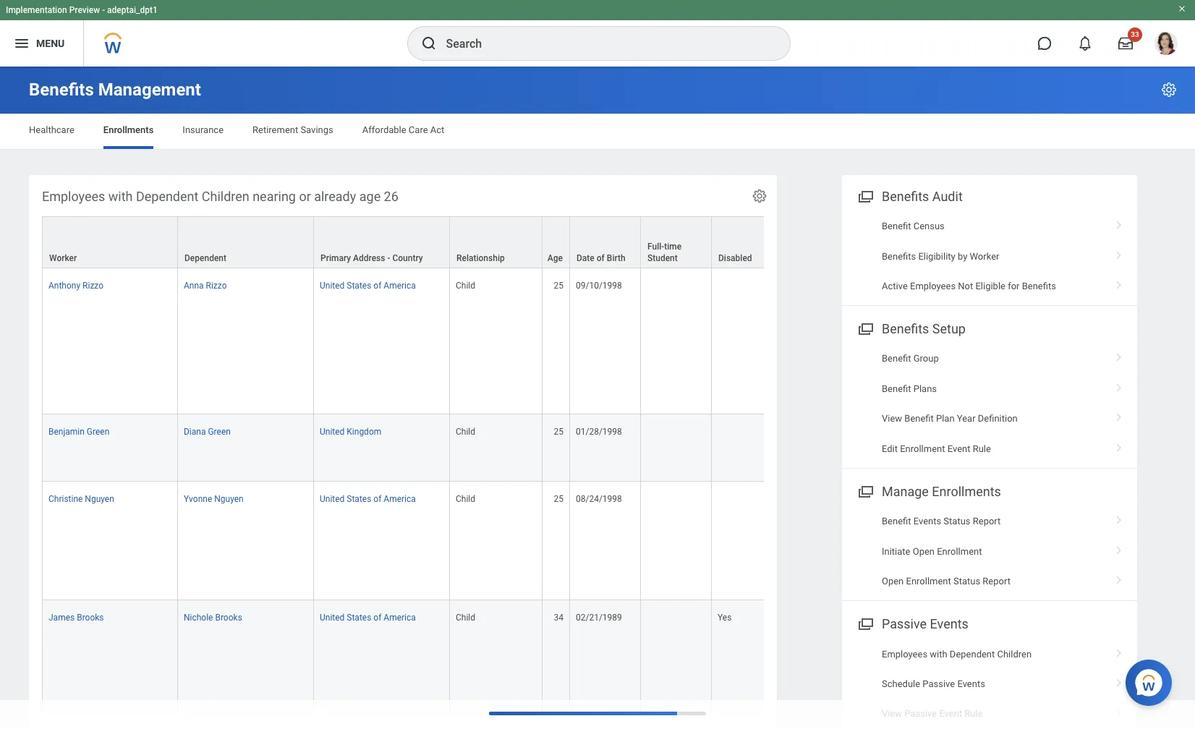 Task type: vqa. For each thing, say whether or not it's contained in the screenshot.
View Benefit Plan Year Definition
yes



Task type: locate. For each thing, give the bounding box(es) containing it.
date of birth
[[577, 253, 626, 263]]

2 vertical spatial united states of america
[[320, 613, 416, 623]]

menu group image for passive events
[[855, 614, 875, 633]]

america for yvonne nguyen
[[384, 494, 416, 504]]

1 vertical spatial report
[[983, 576, 1011, 587]]

dependent inside 'list'
[[950, 649, 995, 659]]

list for benefits setup
[[842, 344, 1137, 464]]

benjamin green link
[[48, 424, 109, 437]]

event down year
[[948, 443, 971, 454]]

enrollment for event
[[900, 443, 945, 454]]

7 chevron right image from the top
[[1110, 674, 1129, 688]]

enrollment for status
[[906, 576, 951, 587]]

5 row from the top
[[42, 600, 1053, 729]]

tab list containing healthcare
[[14, 114, 1181, 149]]

menu banner
[[0, 0, 1195, 67]]

2 row from the top
[[42, 268, 1053, 414]]

1 vertical spatial 25
[[554, 427, 564, 437]]

1 vertical spatial -
[[387, 253, 390, 263]]

row containing christine nguyen
[[42, 482, 1053, 600]]

brooks
[[77, 613, 104, 623], [215, 613, 242, 623]]

2 united from the top
[[320, 427, 345, 437]]

retirement savings
[[253, 124, 333, 135]]

0 vertical spatial menu group image
[[855, 481, 875, 501]]

benefits for benefits setup
[[882, 321, 929, 337]]

events inside benefit events status report "link"
[[914, 516, 941, 527]]

0 vertical spatial 25
[[554, 281, 564, 291]]

1 rizzo from the left
[[83, 281, 103, 291]]

1 menu group image from the top
[[855, 481, 875, 501]]

list
[[842, 211, 1137, 301], [842, 344, 1137, 464], [842, 507, 1137, 596], [842, 639, 1137, 729]]

0 vertical spatial view
[[882, 413, 902, 424]]

full-time student button
[[641, 217, 711, 268]]

benefit census link
[[842, 211, 1137, 241]]

census
[[914, 221, 945, 232]]

chevron right image inside the edit enrollment event rule link
[[1110, 438, 1129, 453]]

tab list
[[14, 114, 1181, 149]]

0 vertical spatial states
[[347, 281, 371, 291]]

1 25 from the top
[[554, 281, 564, 291]]

4 chevron right image from the top
[[1110, 511, 1129, 525]]

united states of america link for yvonne nguyen
[[320, 491, 416, 504]]

cell
[[641, 268, 712, 414], [712, 268, 776, 414], [641, 414, 712, 482], [712, 414, 776, 482], [641, 482, 712, 600], [712, 482, 776, 600], [641, 600, 712, 729]]

employees for employees with dependent children nearing or already age 26
[[42, 189, 105, 204]]

primary address - country column header
[[314, 216, 450, 269]]

chevron right image inside open enrollment status report link
[[1110, 571, 1129, 585]]

rule down 'schedule passive events' link
[[965, 709, 983, 719]]

1 united from the top
[[320, 281, 345, 291]]

worker
[[970, 251, 999, 262], [49, 253, 77, 263]]

0 vertical spatial menu group image
[[855, 186, 875, 205]]

0 vertical spatial -
[[102, 5, 105, 15]]

chevron right image inside the employees with dependent children link
[[1110, 644, 1129, 658]]

preview
[[69, 5, 100, 15]]

1 horizontal spatial brooks
[[215, 613, 242, 623]]

status for events
[[944, 516, 971, 527]]

- for preview
[[102, 5, 105, 15]]

chevron right image for open enrollment status report
[[1110, 571, 1129, 585]]

menu group image for benefits audit
[[855, 186, 875, 205]]

2 chevron right image from the top
[[1110, 408, 1129, 423]]

1 vertical spatial united states of america
[[320, 494, 416, 504]]

chevron right image inside view passive event rule link
[[1110, 703, 1129, 718]]

- for address
[[387, 253, 390, 263]]

1 united states of america link from the top
[[320, 278, 416, 291]]

benefit events status report
[[882, 516, 1001, 527]]

james
[[48, 613, 75, 623]]

0 vertical spatial open
[[913, 546, 935, 557]]

of inside popup button
[[597, 253, 605, 263]]

of for 09/10/1998
[[374, 281, 382, 291]]

christine
[[48, 494, 83, 504]]

status down initiate open enrollment 'link'
[[954, 576, 980, 587]]

group
[[914, 353, 939, 364]]

1 chevron right image from the top
[[1110, 246, 1129, 260]]

1 vertical spatial with
[[930, 649, 948, 659]]

0 horizontal spatial brooks
[[77, 613, 104, 623]]

- left country
[[387, 253, 390, 263]]

3 chevron right image from the top
[[1110, 438, 1129, 453]]

3 united states of america link from the top
[[320, 610, 416, 623]]

status inside "link"
[[944, 516, 971, 527]]

enrollment down initiate open enrollment
[[906, 576, 951, 587]]

chevron right image inside initiate open enrollment 'link'
[[1110, 541, 1129, 555]]

0 horizontal spatial green
[[87, 427, 109, 437]]

eligibility
[[918, 251, 956, 262]]

employees for employees with dependent children
[[882, 649, 928, 659]]

2 green from the left
[[208, 427, 231, 437]]

setup
[[932, 321, 966, 337]]

united states of america
[[320, 281, 416, 291], [320, 494, 416, 504], [320, 613, 416, 623]]

active employees not eligible for benefits
[[882, 281, 1056, 292]]

6 chevron right image from the top
[[1110, 703, 1129, 718]]

5 chevron right image from the top
[[1110, 571, 1129, 585]]

brooks for james brooks
[[77, 613, 104, 623]]

rizzo right anthony
[[83, 281, 103, 291]]

row containing james brooks
[[42, 600, 1053, 729]]

chevron right image
[[1110, 216, 1129, 230], [1110, 408, 1129, 423], [1110, 438, 1129, 453], [1110, 511, 1129, 525], [1110, 571, 1129, 585], [1110, 644, 1129, 658], [1110, 674, 1129, 688]]

full-time student column header
[[641, 216, 712, 269]]

dependent button
[[178, 217, 313, 268]]

5 chevron right image from the top
[[1110, 541, 1129, 555]]

row containing benjamin green
[[42, 414, 1053, 482]]

event down schedule passive events
[[939, 709, 962, 719]]

0 horizontal spatial enrollments
[[103, 124, 154, 135]]

employees down eligibility
[[910, 281, 956, 292]]

menu
[[36, 37, 65, 49]]

benefit inside "link"
[[882, 516, 911, 527]]

chevron right image inside 'schedule passive events' link
[[1110, 674, 1129, 688]]

enrollment inside 'link'
[[937, 546, 982, 557]]

child for 08/24/1998
[[456, 494, 475, 504]]

25 down age at left
[[554, 281, 564, 291]]

united kingdom link
[[320, 424, 381, 437]]

worker up anthony
[[49, 253, 77, 263]]

1 united states of america from the top
[[320, 281, 416, 291]]

0 vertical spatial event
[[948, 443, 971, 454]]

united for brooks
[[320, 613, 345, 623]]

1 horizontal spatial -
[[387, 253, 390, 263]]

edit enrollment event rule
[[882, 443, 991, 454]]

2 rizzo from the left
[[206, 281, 227, 291]]

already
[[314, 189, 356, 204]]

0 vertical spatial united states of america
[[320, 281, 416, 291]]

4 child from the top
[[456, 613, 475, 623]]

employees up schedule
[[882, 649, 928, 659]]

4 child element from the top
[[456, 610, 475, 623]]

rizzo right anna
[[206, 281, 227, 291]]

brooks right james
[[77, 613, 104, 623]]

benefit left 'group'
[[882, 353, 911, 364]]

0 vertical spatial with
[[108, 189, 133, 204]]

nguyen for yvonne nguyen
[[214, 494, 244, 504]]

list containing employees with dependent children
[[842, 639, 1137, 729]]

benefit left plan
[[905, 413, 934, 424]]

1 nguyen from the left
[[85, 494, 114, 504]]

1 chevron right image from the top
[[1110, 216, 1129, 230]]

1 vertical spatial status
[[954, 576, 980, 587]]

dependent
[[136, 189, 199, 204], [184, 253, 226, 263], [950, 649, 995, 659]]

list containing benefit events status report
[[842, 507, 1137, 596]]

25 left 08/24/1998 on the bottom
[[554, 494, 564, 504]]

view
[[882, 413, 902, 424], [882, 709, 902, 719]]

view for passive events
[[882, 709, 902, 719]]

1 vertical spatial events
[[930, 617, 969, 632]]

savings
[[301, 124, 333, 135]]

passive up schedule
[[882, 617, 927, 632]]

united for rizzo
[[320, 281, 345, 291]]

enrollment up open enrollment status report
[[937, 546, 982, 557]]

menu group image left benefits audit
[[855, 186, 875, 205]]

1 vertical spatial open
[[882, 576, 904, 587]]

1 vertical spatial children
[[997, 649, 1032, 659]]

1 row from the top
[[42, 216, 1053, 269]]

1 menu group image from the top
[[855, 186, 875, 205]]

1 vertical spatial dependent
[[184, 253, 226, 263]]

profile logan mcneil image
[[1155, 32, 1178, 58]]

chevron right image for schedule passive events
[[1110, 674, 1129, 688]]

open down initiate
[[882, 576, 904, 587]]

enrollment right edit
[[900, 443, 945, 454]]

4 united from the top
[[320, 613, 345, 623]]

1 horizontal spatial worker
[[970, 251, 999, 262]]

initiate open enrollment
[[882, 546, 982, 557]]

open inside 'link'
[[913, 546, 935, 557]]

healthcare
[[29, 124, 74, 135]]

with up worker popup button
[[108, 189, 133, 204]]

menu group image
[[855, 481, 875, 501], [855, 614, 875, 633]]

list containing benefit group
[[842, 344, 1137, 464]]

chevron right image inside view benefit plan year definition link
[[1110, 408, 1129, 423]]

2 vertical spatial passive
[[905, 709, 937, 719]]

america
[[384, 281, 416, 291], [384, 494, 416, 504], [384, 613, 416, 623]]

christine nguyen
[[48, 494, 114, 504]]

Search Workday  search field
[[446, 27, 760, 59]]

enrollments inside tab list
[[103, 124, 154, 135]]

full-
[[648, 242, 664, 252]]

2 25 from the top
[[554, 427, 564, 437]]

chevron right image inside 'benefits eligibility by worker' link
[[1110, 246, 1129, 260]]

age
[[548, 253, 563, 263]]

2 vertical spatial 25
[[554, 494, 564, 504]]

report inside "link"
[[973, 516, 1001, 527]]

chevron right image for edit enrollment event rule
[[1110, 438, 1129, 453]]

time
[[664, 242, 682, 252]]

chevron right image for benefits eligibility by worker
[[1110, 246, 1129, 260]]

33 button
[[1110, 27, 1142, 59]]

enrollments down benefits management
[[103, 124, 154, 135]]

menu group image left the benefits setup
[[855, 319, 875, 338]]

benefits management
[[29, 80, 201, 100]]

worker right by at the top of page
[[970, 251, 999, 262]]

report up initiate open enrollment 'link'
[[973, 516, 1001, 527]]

menu group image
[[855, 186, 875, 205], [855, 319, 875, 338]]

view up edit
[[882, 413, 902, 424]]

01/28/1998
[[576, 427, 622, 437]]

view down schedule
[[882, 709, 902, 719]]

green right diana
[[208, 427, 231, 437]]

1 vertical spatial view
[[882, 709, 902, 719]]

child for 02/21/1989
[[456, 613, 475, 623]]

green for benjamin green
[[87, 427, 109, 437]]

2 vertical spatial employees
[[882, 649, 928, 659]]

row
[[42, 216, 1053, 269], [42, 268, 1053, 414], [42, 414, 1053, 482], [42, 482, 1053, 600], [42, 600, 1053, 729]]

2 brooks from the left
[[215, 613, 242, 623]]

benefit up initiate
[[882, 516, 911, 527]]

states
[[347, 281, 371, 291], [347, 494, 371, 504], [347, 613, 371, 623]]

benefits up benefit group
[[882, 321, 929, 337]]

1 horizontal spatial rizzo
[[206, 281, 227, 291]]

nguyen right christine
[[85, 494, 114, 504]]

benefits for benefits audit
[[882, 189, 929, 204]]

0 vertical spatial report
[[973, 516, 1001, 527]]

james brooks
[[48, 613, 104, 623]]

3 list from the top
[[842, 507, 1137, 596]]

benefit group link
[[842, 344, 1137, 374]]

with up schedule passive events
[[930, 649, 948, 659]]

2 list from the top
[[842, 344, 1137, 464]]

1 horizontal spatial green
[[208, 427, 231, 437]]

4 list from the top
[[842, 639, 1137, 729]]

schedule passive events
[[882, 679, 985, 689]]

menu group image left the passive events on the bottom right of the page
[[855, 614, 875, 633]]

date of birth column header
[[570, 216, 641, 269]]

2 vertical spatial dependent
[[950, 649, 995, 659]]

0 horizontal spatial -
[[102, 5, 105, 15]]

0 horizontal spatial open
[[882, 576, 904, 587]]

anthony rizzo
[[48, 281, 103, 291]]

2 vertical spatial events
[[957, 679, 985, 689]]

green
[[87, 427, 109, 437], [208, 427, 231, 437]]

- inside menu banner
[[102, 5, 105, 15]]

0 horizontal spatial nguyen
[[85, 494, 114, 504]]

benefit
[[882, 221, 911, 232], [882, 353, 911, 364], [882, 383, 911, 394], [905, 413, 934, 424], [882, 516, 911, 527]]

chevron right image for employees with dependent children
[[1110, 644, 1129, 658]]

children for employees with dependent children
[[997, 649, 1032, 659]]

3 america from the top
[[384, 613, 416, 623]]

chevron right image inside benefit census link
[[1110, 216, 1129, 230]]

list for benefits audit
[[842, 211, 1137, 301]]

4 chevron right image from the top
[[1110, 378, 1129, 393]]

3 chevron right image from the top
[[1110, 348, 1129, 363]]

3 child element from the top
[[456, 491, 475, 504]]

status down manage enrollments
[[944, 516, 971, 527]]

1 america from the top
[[384, 281, 416, 291]]

chevron right image for benefit events status report
[[1110, 511, 1129, 525]]

benefit plans
[[882, 383, 937, 394]]

enrollments
[[103, 124, 154, 135], [932, 484, 1001, 499]]

1 view from the top
[[882, 413, 902, 424]]

0 horizontal spatial rizzo
[[83, 281, 103, 291]]

plans
[[914, 383, 937, 394]]

america for anna rizzo
[[384, 281, 416, 291]]

2 united states of america from the top
[[320, 494, 416, 504]]

25 for 09/10/1998
[[554, 281, 564, 291]]

0 vertical spatial enrollments
[[103, 124, 154, 135]]

open
[[913, 546, 935, 557], [882, 576, 904, 587]]

1 horizontal spatial enrollments
[[932, 484, 1001, 499]]

manage
[[882, 484, 929, 499]]

2 vertical spatial united states of america link
[[320, 610, 416, 623]]

enrollments up benefit events status report "link"
[[932, 484, 1001, 499]]

employees with dependent children nearing or already age 26
[[42, 189, 399, 204]]

employees up worker popup button
[[42, 189, 105, 204]]

2 vertical spatial enrollment
[[906, 576, 951, 587]]

3 row from the top
[[42, 414, 1053, 482]]

chevron right image inside benefit group link
[[1110, 348, 1129, 363]]

event for passive
[[939, 709, 962, 719]]

0 vertical spatial dependent
[[136, 189, 199, 204]]

2 view from the top
[[882, 709, 902, 719]]

2 child from the top
[[456, 427, 475, 437]]

1 vertical spatial event
[[939, 709, 962, 719]]

- right preview
[[102, 5, 105, 15]]

chevron right image inside active employees not eligible for benefits link
[[1110, 276, 1129, 290]]

events for passive
[[930, 617, 969, 632]]

3 united states of america from the top
[[320, 613, 416, 623]]

employees with dependent children link
[[842, 639, 1137, 669]]

0 vertical spatial status
[[944, 516, 971, 527]]

implementation
[[6, 5, 67, 15]]

3 united from the top
[[320, 494, 345, 504]]

0 horizontal spatial worker
[[49, 253, 77, 263]]

2 menu group image from the top
[[855, 614, 875, 633]]

green right benjamin
[[87, 427, 109, 437]]

nguyen right yvonne
[[214, 494, 244, 504]]

1 vertical spatial passive
[[923, 679, 955, 689]]

rule for view passive event rule
[[965, 709, 983, 719]]

25 left '01/28/1998'
[[554, 427, 564, 437]]

employees
[[42, 189, 105, 204], [910, 281, 956, 292], [882, 649, 928, 659]]

1 horizontal spatial open
[[913, 546, 935, 557]]

08/24/1998
[[576, 494, 622, 504]]

events up initiate open enrollment
[[914, 516, 941, 527]]

passive up view passive event rule at the right of page
[[923, 679, 955, 689]]

events down employees with dependent children
[[957, 679, 985, 689]]

3 25 from the top
[[554, 494, 564, 504]]

1 vertical spatial states
[[347, 494, 371, 504]]

affordable care act
[[362, 124, 444, 135]]

3 states from the top
[[347, 613, 371, 623]]

nichole
[[184, 613, 213, 623]]

0 vertical spatial children
[[202, 189, 249, 204]]

open enrollment status report link
[[842, 566, 1137, 596]]

events up employees with dependent children
[[930, 617, 969, 632]]

0 horizontal spatial children
[[202, 189, 249, 204]]

anthony rizzo link
[[48, 278, 103, 291]]

2 united states of america link from the top
[[320, 491, 416, 504]]

0 vertical spatial events
[[914, 516, 941, 527]]

brooks right the nichole on the left of page
[[215, 613, 242, 623]]

2 vertical spatial states
[[347, 613, 371, 623]]

chevron right image inside benefit events status report "link"
[[1110, 511, 1129, 525]]

1 vertical spatial enrollment
[[937, 546, 982, 557]]

1 brooks from the left
[[77, 613, 104, 623]]

passive down schedule passive events
[[905, 709, 937, 719]]

2 vertical spatial america
[[384, 613, 416, 623]]

age button
[[543, 217, 569, 268]]

chevron right image
[[1110, 246, 1129, 260], [1110, 276, 1129, 290], [1110, 348, 1129, 363], [1110, 378, 1129, 393], [1110, 541, 1129, 555], [1110, 703, 1129, 718]]

1 horizontal spatial children
[[997, 649, 1032, 659]]

rule down view benefit plan year definition link
[[973, 443, 991, 454]]

rule
[[973, 443, 991, 454], [965, 709, 983, 719]]

row containing anthony rizzo
[[42, 268, 1053, 414]]

0 vertical spatial america
[[384, 281, 416, 291]]

1 horizontal spatial nguyen
[[214, 494, 244, 504]]

events
[[914, 516, 941, 527], [930, 617, 969, 632], [957, 679, 985, 689]]

1 vertical spatial united states of america link
[[320, 491, 416, 504]]

worker column header
[[42, 216, 178, 269]]

4 row from the top
[[42, 482, 1053, 600]]

view benefit plan year definition link
[[842, 404, 1137, 434]]

benefit left census in the top of the page
[[882, 221, 911, 232]]

status for enrollment
[[954, 576, 980, 587]]

active
[[882, 281, 908, 292]]

1 green from the left
[[87, 427, 109, 437]]

1 vertical spatial america
[[384, 494, 416, 504]]

chevron right image inside benefit plans link
[[1110, 378, 1129, 393]]

1 vertical spatial menu group image
[[855, 614, 875, 633]]

list containing benefit census
[[842, 211, 1137, 301]]

chevron right image for active employees not eligible for benefits
[[1110, 276, 1129, 290]]

0 vertical spatial employees
[[42, 189, 105, 204]]

3 child from the top
[[456, 494, 475, 504]]

1 states from the top
[[347, 281, 371, 291]]

1 vertical spatial rule
[[965, 709, 983, 719]]

with for employees with dependent children
[[930, 649, 948, 659]]

menu group image left 'manage'
[[855, 481, 875, 501]]

6 chevron right image from the top
[[1110, 644, 1129, 658]]

eligible
[[976, 281, 1006, 292]]

2 nguyen from the left
[[214, 494, 244, 504]]

- inside popup button
[[387, 253, 390, 263]]

2 menu group image from the top
[[855, 319, 875, 338]]

view benefit plan year definition
[[882, 413, 1018, 424]]

states for nguyen
[[347, 494, 371, 504]]

close environment banner image
[[1178, 4, 1187, 13]]

children left nearing
[[202, 189, 249, 204]]

care
[[409, 124, 428, 135]]

0 vertical spatial enrollment
[[900, 443, 945, 454]]

child element
[[456, 278, 475, 291], [456, 424, 475, 437], [456, 491, 475, 504], [456, 610, 475, 623]]

christine nguyen link
[[48, 491, 114, 504]]

2 chevron right image from the top
[[1110, 276, 1129, 290]]

benefits up healthcare
[[29, 80, 94, 100]]

children up 'schedule passive events' link
[[997, 649, 1032, 659]]

employees with dependent children nearing or already age 26 element
[[29, 175, 1053, 729]]

united states of america for nichole brooks
[[320, 613, 416, 623]]

0 vertical spatial united states of america link
[[320, 278, 416, 291]]

1 list from the top
[[842, 211, 1137, 301]]

by
[[958, 251, 968, 262]]

1 child element from the top
[[456, 278, 475, 291]]

1 vertical spatial menu group image
[[855, 319, 875, 338]]

2 america from the top
[[384, 494, 416, 504]]

0 horizontal spatial with
[[108, 189, 133, 204]]

child element for 08/24/1998
[[456, 491, 475, 504]]

rizzo for anthony rizzo
[[83, 281, 103, 291]]

chevron right image for benefit plans
[[1110, 378, 1129, 393]]

of for 02/21/1989
[[374, 613, 382, 623]]

dependent for employees with dependent children nearing or already age 26
[[136, 189, 199, 204]]

1 child from the top
[[456, 281, 475, 291]]

child
[[456, 281, 475, 291], [456, 427, 475, 437], [456, 494, 475, 504], [456, 613, 475, 623]]

worker button
[[43, 217, 177, 268]]

benefits up active
[[882, 251, 916, 262]]

report down initiate open enrollment 'link'
[[983, 576, 1011, 587]]

child for 01/28/1998
[[456, 427, 475, 437]]

open enrollment status report
[[882, 576, 1011, 587]]

2 child element from the top
[[456, 424, 475, 437]]

0 vertical spatial rule
[[973, 443, 991, 454]]

1 horizontal spatial with
[[930, 649, 948, 659]]

2 states from the top
[[347, 494, 371, 504]]

menu group image for manage enrollments
[[855, 481, 875, 501]]

open right initiate
[[913, 546, 935, 557]]

with for employees with dependent children nearing or already age 26
[[108, 189, 133, 204]]

benefits up the benefit census at the top of page
[[882, 189, 929, 204]]



Task type: describe. For each thing, give the bounding box(es) containing it.
row containing full-time student
[[42, 216, 1053, 269]]

child element for 02/21/1989
[[456, 610, 475, 623]]

diana green
[[184, 427, 231, 437]]

list for manage enrollments
[[842, 507, 1137, 596]]

list for passive events
[[842, 639, 1137, 729]]

benefit for manage enrollments
[[882, 516, 911, 527]]

affordable
[[362, 124, 406, 135]]

dependent column header
[[178, 216, 314, 269]]

anna rizzo
[[184, 281, 227, 291]]

children for employees with dependent children nearing or already age 26
[[202, 189, 249, 204]]

audit
[[932, 189, 963, 204]]

full-time student
[[648, 242, 682, 263]]

relationship column header
[[450, 216, 543, 269]]

inbox large image
[[1119, 36, 1133, 51]]

employees with dependent children
[[882, 649, 1032, 659]]

relationship button
[[450, 217, 542, 268]]

rule for edit enrollment event rule
[[973, 443, 991, 454]]

event for enrollment
[[948, 443, 971, 454]]

schedule passive events link
[[842, 669, 1137, 699]]

yvonne nguyen link
[[184, 491, 244, 504]]

report for benefit events status report
[[973, 516, 1001, 527]]

passive for schedule
[[923, 679, 955, 689]]

birth
[[607, 253, 626, 263]]

view passive event rule link
[[842, 699, 1137, 729]]

act
[[430, 124, 444, 135]]

1 vertical spatial enrollments
[[932, 484, 1001, 499]]

kingdom
[[347, 427, 381, 437]]

chevron right image for benefit census
[[1110, 216, 1129, 230]]

united states of america for yvonne nguyen
[[320, 494, 416, 504]]

green for diana green
[[208, 427, 231, 437]]

benefit plans link
[[842, 374, 1137, 404]]

for
[[1008, 281, 1020, 292]]

definition
[[978, 413, 1018, 424]]

33
[[1131, 30, 1139, 38]]

nichole brooks
[[184, 613, 242, 623]]

adeptai_dpt1
[[107, 5, 158, 15]]

configure this page image
[[1160, 81, 1178, 98]]

benefit left plans
[[882, 383, 911, 394]]

nguyen for christine nguyen
[[85, 494, 114, 504]]

notifications large image
[[1078, 36, 1092, 51]]

year
[[957, 413, 976, 424]]

benefit events status report link
[[842, 507, 1137, 537]]

america for nichole brooks
[[384, 613, 416, 623]]

united for green
[[320, 427, 345, 437]]

anthony
[[48, 281, 80, 291]]

diana green link
[[184, 424, 231, 437]]

02/21/1989
[[576, 613, 622, 623]]

benefits eligibility by worker
[[882, 251, 999, 262]]

configure employees with dependent children nearing or already age 26 image
[[752, 188, 768, 204]]

report for open enrollment status report
[[983, 576, 1011, 587]]

09/10/1998
[[576, 281, 622, 291]]

26
[[384, 189, 399, 204]]

initiate
[[882, 546, 911, 557]]

edit
[[882, 443, 898, 454]]

united states of america link for anna rizzo
[[320, 278, 416, 291]]

child element for 09/10/1998
[[456, 278, 475, 291]]

anna
[[184, 281, 204, 291]]

worker inside popup button
[[49, 253, 77, 263]]

country
[[392, 253, 423, 263]]

chevron right image for initiate open enrollment
[[1110, 541, 1129, 555]]

united states of america for anna rizzo
[[320, 281, 416, 291]]

dependent for employees with dependent children
[[950, 649, 995, 659]]

justify image
[[13, 35, 30, 52]]

benefit for benefits audit
[[882, 221, 911, 232]]

view for benefits setup
[[882, 413, 902, 424]]

yes
[[718, 613, 732, 623]]

rizzo for anna rizzo
[[206, 281, 227, 291]]

united states of america link for nichole brooks
[[320, 610, 416, 623]]

of for 08/24/1998
[[374, 494, 382, 504]]

brooks for nichole brooks
[[215, 613, 242, 623]]

or
[[299, 189, 311, 204]]

implementation preview -   adeptai_dpt1
[[6, 5, 158, 15]]

benefits for benefits management
[[29, 80, 94, 100]]

initiate open enrollment link
[[842, 537, 1137, 566]]

plan
[[936, 413, 955, 424]]

schedule
[[882, 679, 920, 689]]

benefits eligibility by worker link
[[842, 241, 1137, 271]]

chevron right image for view benefit plan year definition
[[1110, 408, 1129, 423]]

dependent inside popup button
[[184, 253, 226, 263]]

date of birth button
[[570, 217, 640, 268]]

chevron right image for benefit group
[[1110, 348, 1129, 363]]

manage enrollments
[[882, 484, 1001, 499]]

benefits for benefits eligibility by worker
[[882, 251, 916, 262]]

child element for 01/28/1998
[[456, 424, 475, 437]]

age
[[359, 189, 381, 204]]

passive for view
[[905, 709, 937, 719]]

chevron right image for view passive event rule
[[1110, 703, 1129, 718]]

not
[[958, 281, 973, 292]]

nearing
[[253, 189, 296, 204]]

benefits management main content
[[0, 67, 1195, 729]]

events for benefit
[[914, 516, 941, 527]]

benefit group
[[882, 353, 939, 364]]

benefit for benefits setup
[[882, 353, 911, 364]]

child for 09/10/1998
[[456, 281, 475, 291]]

primary address - country
[[321, 253, 423, 263]]

0 vertical spatial passive
[[882, 617, 927, 632]]

benjamin green
[[48, 427, 109, 437]]

yvonne
[[184, 494, 212, 504]]

25 for 08/24/1998
[[554, 494, 564, 504]]

benefits setup
[[882, 321, 966, 337]]

benefits audit
[[882, 189, 963, 204]]

search image
[[420, 35, 437, 52]]

states for rizzo
[[347, 281, 371, 291]]

retirement
[[253, 124, 298, 135]]

events inside 'schedule passive events' link
[[957, 679, 985, 689]]

insurance
[[183, 124, 224, 135]]

1 vertical spatial employees
[[910, 281, 956, 292]]

nichole brooks link
[[184, 610, 242, 623]]

disabled button
[[712, 217, 775, 268]]

disabled
[[718, 253, 752, 263]]

active employees not eligible for benefits link
[[842, 271, 1137, 301]]

menu group image for benefits setup
[[855, 319, 875, 338]]

primary address - country button
[[314, 217, 449, 268]]

united kingdom
[[320, 427, 381, 437]]

benjamin
[[48, 427, 85, 437]]

diana
[[184, 427, 206, 437]]

passive events
[[882, 617, 969, 632]]

james brooks link
[[48, 610, 104, 623]]

tab list inside the benefits management main content
[[14, 114, 1181, 149]]

united for nguyen
[[320, 494, 345, 504]]

25 for 01/28/1998
[[554, 427, 564, 437]]

states for brooks
[[347, 613, 371, 623]]

benefit census
[[882, 221, 945, 232]]

date
[[577, 253, 595, 263]]

age column header
[[543, 216, 570, 269]]

edit enrollment event rule link
[[842, 434, 1137, 464]]

benefits right for
[[1022, 281, 1056, 292]]

yvonne nguyen
[[184, 494, 244, 504]]



